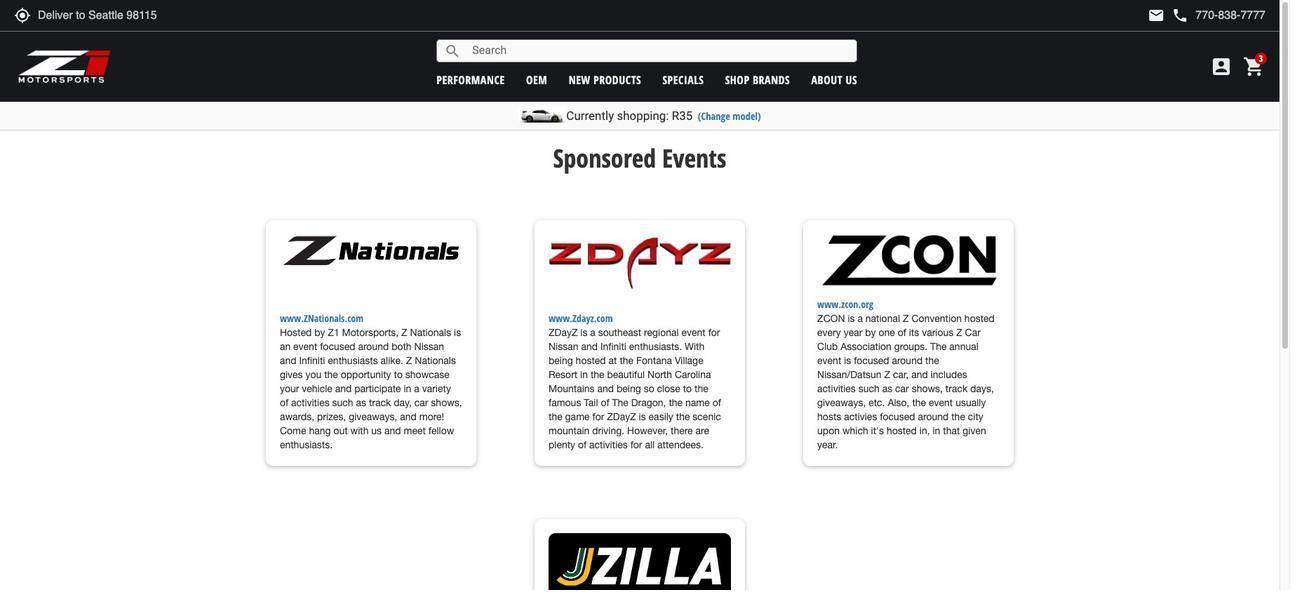 Task type: vqa. For each thing, say whether or not it's contained in the screenshot.
Activities in the www.znationals.com hosted by z1 motorsports, z nationals is an event focused around both nissan and infiniti enthusiasts alike. z nationals gives you the opportunity to showcase your vehicle           and participate in a variety of activities such as track day, car shows, awards, prizes, giveaways, and more! come hang out with us and meet fellow enthusiasts.
yes



Task type: describe. For each thing, give the bounding box(es) containing it.
the right also,
[[913, 398, 927, 409]]

sponsored events
[[554, 141, 727, 175]]

1 horizontal spatial zdayz
[[607, 412, 637, 423]]

of inside the "www.znationals.com hosted by z1 motorsports, z nationals is an event focused around both nissan and infiniti enthusiasts alike. z nationals gives you the opportunity to showcase your vehicle           and participate in a variety of activities such as track day, car shows, awards, prizes, giveaways, and more! come hang out with us and meet fellow enthusiasts."
[[280, 398, 289, 409]]

0 vertical spatial nationals
[[410, 327, 451, 339]]

shop brands link
[[726, 72, 791, 87]]

in inside www.zdayz.com zdayz is a southeast regional event for nissan and infiniti enthusiasts. with being hosted at the fontana village resort in the beautiful north carolina mountains and being so close           to the famous tail of the dragon, the name of the game for zdayz is easily the scenic mountain driving. however, there are plenty of activities for all attendees.
[[581, 370, 588, 381]]

village
[[675, 356, 704, 367]]

us
[[372, 426, 382, 437]]

specials link
[[663, 72, 704, 87]]

0 horizontal spatial for
[[593, 412, 605, 423]]

one
[[879, 327, 896, 339]]

brands
[[753, 72, 791, 87]]

year
[[844, 327, 863, 339]]

1 vertical spatial around
[[892, 356, 923, 367]]

with
[[685, 341, 705, 353]]

currently
[[567, 109, 614, 123]]

of inside www.zcon.org zcon is a national z convention hosted every year by one of its various z car club association groups. the annual event is           focused around the nissan/datsun z car, and includes activities such as car shows, track days, giveaways, etc. also, the event usually hosts activies focused around the city upon which it's          hosted in, in that given year.
[[898, 327, 907, 339]]

the right at
[[620, 356, 634, 367]]

(change
[[698, 110, 731, 123]]

come
[[280, 426, 306, 437]]

oem link
[[526, 72, 548, 87]]

us
[[846, 72, 858, 87]]

and up tail
[[598, 384, 614, 395]]

city
[[969, 412, 984, 423]]

dragon,
[[632, 398, 667, 409]]

as inside the "www.znationals.com hosted by z1 motorsports, z nationals is an event focused around both nissan and infiniti enthusiasts alike. z nationals gives you the opportunity to showcase your vehicle           and participate in a variety of activities such as track day, car shows, awards, prizes, giveaways, and more! come hang out with us and meet fellow enthusiasts."
[[356, 398, 366, 409]]

phone
[[1173, 7, 1189, 24]]

includes
[[931, 370, 968, 381]]

motorsports,
[[342, 327, 399, 339]]

performance
[[437, 72, 505, 87]]

close
[[657, 384, 681, 395]]

infiniti inside www.zdayz.com zdayz is a southeast regional event for nissan and infiniti enthusiasts. with being hosted at the fontana village resort in the beautiful north carolina mountains and being so close           to the famous tail of the dragon, the name of the game for zdayz is easily the scenic mountain driving. however, there are plenty of activities for all attendees.
[[601, 341, 627, 353]]

new products link
[[569, 72, 642, 87]]

tail
[[584, 398, 598, 409]]

in inside www.zcon.org zcon is a national z convention hosted every year by one of its various z car club association groups. the annual event is           focused around the nissan/datsun z car, and includes activities such as car shows, track days, giveaways, etc. also, the event usually hosts activies focused around the city upon which it's          hosted in, in that given year.
[[933, 426, 941, 437]]

mail phone
[[1149, 7, 1189, 24]]

my_location
[[14, 7, 31, 24]]

focused inside the "www.znationals.com hosted by z1 motorsports, z nationals is an event focused around both nissan and infiniti enthusiasts alike. z nationals gives you the opportunity to showcase your vehicle           and participate in a variety of activities such as track day, car shows, awards, prizes, giveaways, and more! come hang out with us and meet fellow enthusiasts."
[[320, 341, 356, 353]]

products
[[594, 72, 642, 87]]

1 vertical spatial being
[[617, 384, 641, 395]]

0 horizontal spatial being
[[549, 356, 573, 367]]

activities inside the "www.znationals.com hosted by z1 motorsports, z nationals is an event focused around both nissan and infiniti enthusiasts alike. z nationals gives you the opportunity to showcase your vehicle           and participate in a variety of activities such as track day, car shows, awards, prizes, giveaways, and more! come hang out with us and meet fellow enthusiasts."
[[291, 398, 330, 409]]

around inside the "www.znationals.com hosted by z1 motorsports, z nationals is an event focused around both nissan and infiniti enthusiasts alike. z nationals gives you the opportunity to showcase your vehicle           and participate in a variety of activities such as track day, car shows, awards, prizes, giveaways, and more! come hang out with us and meet fellow enthusiasts."
[[358, 341, 389, 353]]

of up scenic on the right of the page
[[713, 398, 722, 409]]

days,
[[971, 384, 995, 395]]

and right vehicle
[[335, 384, 352, 395]]

2 vertical spatial around
[[919, 412, 949, 423]]

driving.
[[593, 426, 625, 437]]

activities inside www.zdayz.com zdayz is a southeast regional event for nissan and infiniti enthusiasts. with being hosted at the fontana village resort in the beautiful north carolina mountains and being so close           to the famous tail of the dragon, the name of the game for zdayz is easily the scenic mountain driving. however, there are plenty of activities for all attendees.
[[590, 440, 628, 451]]

1 vertical spatial focused
[[854, 356, 890, 367]]

a for www.zcon.org
[[858, 313, 863, 325]]

variety
[[422, 384, 451, 395]]

2 horizontal spatial hosted
[[965, 313, 995, 325]]

shop brands
[[726, 72, 791, 87]]

fontana
[[637, 356, 673, 367]]

the inside www.zcon.org zcon is a national z convention hosted every year by one of its various z car club association groups. the annual event is           focused around the nissan/datsun z car, and includes activities such as car shows, track days, giveaways, etc. also, the event usually hosts activies focused around the city upon which it's          hosted in, in that given year.
[[931, 341, 947, 353]]

www.zcon.org
[[818, 298, 874, 311]]

groups.
[[895, 341, 928, 353]]

by inside the "www.znationals.com hosted by z1 motorsports, z nationals is an event focused around both nissan and infiniti enthusiasts alike. z nationals gives you the opportunity to showcase your vehicle           and participate in a variety of activities such as track day, car shows, awards, prizes, giveaways, and more! come hang out with us and meet fellow enthusiasts."
[[315, 327, 325, 339]]

model)
[[733, 110, 761, 123]]

day,
[[394, 398, 412, 409]]

more!
[[420, 412, 445, 423]]

year.
[[818, 440, 838, 451]]

given
[[963, 426, 987, 437]]

by inside www.zcon.org zcon is a national z convention hosted every year by one of its various z car club association groups. the annual event is           focused around the nissan/datsun z car, and includes activities such as car shows, track days, giveaways, etc. also, the event usually hosts activies focused around the city upon which it's          hosted in, in that given year.
[[866, 327, 876, 339]]

z right national
[[903, 313, 909, 325]]

z1 motorsports logo image
[[18, 49, 112, 84]]

performance link
[[437, 72, 505, 87]]

www.znationals.com
[[280, 312, 364, 325]]

there
[[671, 426, 693, 437]]

easily
[[649, 412, 674, 423]]

your
[[280, 384, 299, 395]]

shopping_cart
[[1244, 55, 1266, 78]]

z left car, at the right bottom
[[885, 370, 891, 381]]

hang
[[309, 426, 331, 437]]

new
[[569, 72, 591, 87]]

in inside the "www.znationals.com hosted by z1 motorsports, z nationals is an event focused around both nissan and infiniti enthusiasts alike. z nationals gives you the opportunity to showcase your vehicle           and participate in a variety of activities such as track day, car shows, awards, prizes, giveaways, and more! come hang out with us and meet fellow enthusiasts."
[[404, 384, 412, 395]]

www.zdayz.com
[[549, 312, 613, 325]]

infiniti inside the "www.znationals.com hosted by z1 motorsports, z nationals is an event focused around both nissan and infiniti enthusiasts alike. z nationals gives you the opportunity to showcase your vehicle           and participate in a variety of activities such as track day, car shows, awards, prizes, giveaways, and more! come hang out with us and meet fellow enthusiasts."
[[299, 356, 325, 367]]

car,
[[894, 370, 909, 381]]

north
[[648, 370, 673, 381]]

mountain
[[549, 426, 590, 437]]

plenty
[[549, 440, 576, 451]]

a for www.zdayz.com
[[591, 327, 596, 339]]

mountains
[[549, 384, 595, 395]]

nissan/datsun
[[818, 370, 882, 381]]

phone link
[[1173, 7, 1266, 24]]

z1
[[328, 327, 340, 339]]

giveaways, inside www.zcon.org zcon is a national z convention hosted every year by one of its various z car club association groups. the annual event is           focused around the nissan/datsun z car, and includes activities such as car shows, track days, giveaways, etc. also, the event usually hosts activies focused around the city upon which it's          hosted in, in that given year.
[[818, 398, 866, 409]]

www.znationals.com link
[[280, 312, 364, 326]]

the up name
[[695, 384, 709, 395]]

vehicle
[[302, 384, 333, 395]]

car inside www.zcon.org zcon is a national z convention hosted every year by one of its various z car club association groups. the annual event is           focused around the nissan/datsun z car, and includes activities such as car shows, track days, giveaways, etc. also, the event usually hosts activies focused around the city upon which it's          hosted in, in that given year.
[[896, 384, 910, 395]]

association
[[841, 341, 892, 353]]

the up includes
[[926, 356, 940, 367]]

are
[[696, 426, 710, 437]]

oem
[[526, 72, 548, 87]]

as inside www.zcon.org zcon is a national z convention hosted every year by one of its various z car club association groups. the annual event is           focused around the nissan/datsun z car, and includes activities such as car shows, track days, giveaways, etc. also, the event usually hosts activies focused around the city upon which it's          hosted in, in that given year.
[[883, 384, 893, 395]]

to inside the "www.znationals.com hosted by z1 motorsports, z nationals is an event focused around both nissan and infiniti enthusiasts alike. z nationals gives you the opportunity to showcase your vehicle           and participate in a variety of activities such as track day, car shows, awards, prizes, giveaways, and more! come hang out with us and meet fellow enthusiasts."
[[394, 370, 403, 381]]

usually
[[956, 398, 987, 409]]

and down www.zdayz.com link
[[582, 341, 598, 353]]

convention
[[912, 313, 962, 325]]

hosts
[[818, 412, 842, 423]]

track for www.zcon.org
[[946, 384, 968, 395]]

its
[[910, 327, 920, 339]]

meet
[[404, 426, 426, 437]]



Task type: locate. For each thing, give the bounding box(es) containing it.
0 vertical spatial as
[[883, 384, 893, 395]]

1 vertical spatial nationals
[[415, 356, 456, 367]]

2 nissan from the left
[[549, 341, 579, 353]]

event
[[682, 327, 706, 339], [293, 341, 318, 353], [818, 356, 842, 367], [929, 398, 953, 409]]

track down participate
[[369, 398, 391, 409]]

in right the 'in,'
[[933, 426, 941, 437]]

car inside the "www.znationals.com hosted by z1 motorsports, z nationals is an event focused around both nissan and infiniti enthusiasts alike. z nationals gives you the opportunity to showcase your vehicle           and participate in a variety of activities such as track day, car shows, awards, prizes, giveaways, and more! come hang out with us and meet fellow enthusiasts."
[[415, 398, 429, 409]]

with
[[351, 426, 369, 437]]

www.zcon.org link
[[818, 298, 874, 312]]

out
[[334, 426, 348, 437]]

1 vertical spatial car
[[415, 398, 429, 409]]

zcon
[[818, 313, 846, 325]]

0 horizontal spatial infiniti
[[299, 356, 325, 367]]

enthusiasts. inside the "www.znationals.com hosted by z1 motorsports, z nationals is an event focused around both nissan and infiniti enthusiasts alike. z nationals gives you the opportunity to showcase your vehicle           and participate in a variety of activities such as track day, car shows, awards, prizes, giveaways, and more! come hang out with us and meet fellow enthusiasts."
[[280, 440, 333, 451]]

national
[[866, 313, 901, 325]]

1 nissan from the left
[[415, 341, 444, 353]]

hosted left the 'in,'
[[887, 426, 917, 437]]

the down close
[[669, 398, 683, 409]]

track inside the "www.znationals.com hosted by z1 motorsports, z nationals is an event focused around both nissan and infiniti enthusiasts alike. z nationals gives you the opportunity to showcase your vehicle           and participate in a variety of activities such as track day, car shows, awards, prizes, giveaways, and more! come hang out with us and meet fellow enthusiasts."
[[369, 398, 391, 409]]

such inside the "www.znationals.com hosted by z1 motorsports, z nationals is an event focused around both nissan and infiniti enthusiasts alike. z nationals gives you the opportunity to showcase your vehicle           and participate in a variety of activities such as track day, car shows, awards, prizes, giveaways, and more! come hang out with us and meet fellow enthusiasts."
[[332, 398, 354, 409]]

shows,
[[912, 384, 943, 395], [431, 398, 462, 409]]

2 horizontal spatial a
[[858, 313, 863, 325]]

giveaways,
[[818, 398, 866, 409], [349, 412, 398, 423]]

track down includes
[[946, 384, 968, 395]]

car up more!
[[415, 398, 429, 409]]

the inside www.zdayz.com zdayz is a southeast regional event for nissan and infiniti enthusiasts. with being hosted at the fontana village resort in the beautiful north carolina mountains and being so close           to the famous tail of the dragon, the name of the game for zdayz is easily the scenic mountain driving. however, there are plenty of activities for all attendees.
[[612, 398, 629, 409]]

2 by from the left
[[866, 327, 876, 339]]

2 horizontal spatial activities
[[818, 384, 856, 395]]

fellow
[[429, 426, 454, 437]]

nissan inside the "www.znationals.com hosted by z1 motorsports, z nationals is an event focused around both nissan and infiniti enthusiasts alike. z nationals gives you the opportunity to showcase your vehicle           and participate in a variety of activities such as track day, car shows, awards, prizes, giveaways, and more! come hang out with us and meet fellow enthusiasts."
[[415, 341, 444, 353]]

opportunity
[[341, 370, 391, 381]]

event down the hosted
[[293, 341, 318, 353]]

southeast
[[599, 327, 642, 339]]

0 horizontal spatial as
[[356, 398, 366, 409]]

activies
[[845, 412, 878, 423]]

1 horizontal spatial a
[[591, 327, 596, 339]]

by left z1
[[315, 327, 325, 339]]

mail
[[1149, 7, 1166, 24]]

0 horizontal spatial to
[[394, 370, 403, 381]]

shows, down includes
[[912, 384, 943, 395]]

of down 'your'
[[280, 398, 289, 409]]

1 horizontal spatial for
[[631, 440, 643, 451]]

in,
[[920, 426, 931, 437]]

in up mountains
[[581, 370, 588, 381]]

a inside www.zcon.org zcon is a national z convention hosted every year by one of its various z car club association groups. the annual event is           focused around the nissan/datsun z car, and includes activities such as car shows, track days, giveaways, etc. also, the event usually hosts activies focused around the city upon which it's          hosted in, in that given year.
[[858, 313, 863, 325]]

1 horizontal spatial track
[[946, 384, 968, 395]]

such
[[859, 384, 880, 395], [332, 398, 354, 409]]

0 vertical spatial hosted
[[965, 313, 995, 325]]

at
[[609, 356, 617, 367]]

track inside www.zcon.org zcon is a national z convention hosted every year by one of its various z car club association groups. the annual event is           focused around the nissan/datsun z car, and includes activities such as car shows, track days, giveaways, etc. also, the event usually hosts activies focused around the city upon which it's          hosted in, in that given year.
[[946, 384, 968, 395]]

shows, inside www.zcon.org zcon is a national z convention hosted every year by one of its various z car club association groups. the annual event is           focused around the nissan/datsun z car, and includes activities such as car shows, track days, giveaways, etc. also, the event usually hosts activies focused around the city upon which it's          hosted in, in that given year.
[[912, 384, 943, 395]]

focused down z1
[[320, 341, 356, 353]]

activities inside www.zcon.org zcon is a national z convention hosted every year by one of its various z car club association groups. the annual event is           focused around the nissan/datsun z car, and includes activities such as car shows, track days, giveaways, etc. also, the event usually hosts activies focused around the city upon which it's          hosted in, in that given year.
[[818, 384, 856, 395]]

focused down also,
[[880, 412, 916, 423]]

activities down nissan/datsun
[[818, 384, 856, 395]]

resort
[[549, 370, 578, 381]]

2 vertical spatial in
[[933, 426, 941, 437]]

etc.
[[869, 398, 886, 409]]

around down motorsports,
[[358, 341, 389, 353]]

and right us
[[385, 426, 401, 437]]

nissan right "both"
[[415, 341, 444, 353]]

event down includes
[[929, 398, 953, 409]]

z down "both"
[[406, 356, 412, 367]]

0 horizontal spatial activities
[[291, 398, 330, 409]]

0 vertical spatial being
[[549, 356, 573, 367]]

events
[[663, 141, 727, 175]]

0 horizontal spatial by
[[315, 327, 325, 339]]

Search search field
[[461, 40, 857, 62]]

a inside the "www.znationals.com hosted by z1 motorsports, z nationals is an event focused around both nissan and infiniti enthusiasts alike. z nationals gives you the opportunity to showcase your vehicle           and participate in a variety of activities such as track day, car shows, awards, prizes, giveaways, and more! come hang out with us and meet fellow enthusiasts."
[[414, 384, 420, 395]]

as down participate
[[356, 398, 366, 409]]

0 vertical spatial for
[[709, 327, 721, 339]]

it's
[[872, 426, 884, 437]]

hosted left at
[[576, 356, 606, 367]]

car
[[966, 327, 981, 339]]

beautiful
[[608, 370, 645, 381]]

0 vertical spatial a
[[858, 313, 863, 325]]

for up carolina
[[709, 327, 721, 339]]

focused down association
[[854, 356, 890, 367]]

0 vertical spatial in
[[581, 370, 588, 381]]

as up etc.
[[883, 384, 893, 395]]

by up association
[[866, 327, 876, 339]]

1 vertical spatial activities
[[291, 398, 330, 409]]

famous
[[549, 398, 582, 409]]

0 vertical spatial zdayz
[[549, 327, 578, 339]]

the right the you at left
[[324, 370, 338, 381]]

zdayz
[[549, 327, 578, 339], [607, 412, 637, 423]]

activities down vehicle
[[291, 398, 330, 409]]

1 horizontal spatial such
[[859, 384, 880, 395]]

also,
[[888, 398, 910, 409]]

0 horizontal spatial car
[[415, 398, 429, 409]]

is inside the "www.znationals.com hosted by z1 motorsports, z nationals is an event focused around both nissan and infiniti enthusiasts alike. z nationals gives you the opportunity to showcase your vehicle           and participate in a variety of activities such as track day, car shows, awards, prizes, giveaways, and more! come hang out with us and meet fellow enthusiasts."
[[454, 327, 461, 339]]

1 vertical spatial track
[[369, 398, 391, 409]]

for down tail
[[593, 412, 605, 423]]

the up there
[[677, 412, 690, 423]]

0 horizontal spatial zdayz
[[549, 327, 578, 339]]

of left its
[[898, 327, 907, 339]]

0 vertical spatial focused
[[320, 341, 356, 353]]

activities down driving.
[[590, 440, 628, 451]]

giveaways, inside the "www.znationals.com hosted by z1 motorsports, z nationals is an event focused around both nissan and infiniti enthusiasts alike. z nationals gives you the opportunity to showcase your vehicle           and participate in a variety of activities such as track day, car shows, awards, prizes, giveaways, and more! come hang out with us and meet fellow enthusiasts."
[[349, 412, 398, 423]]

such inside www.zcon.org zcon is a national z convention hosted every year by one of its various z car club association groups. the annual event is           focused around the nissan/datsun z car, and includes activities such as car shows, track days, giveaways, etc. also, the event usually hosts activies focused around the city upon which it's          hosted in, in that given year.
[[859, 384, 880, 395]]

various
[[923, 327, 954, 339]]

www.zdayz.com link
[[549, 312, 613, 326]]

of down mountain
[[578, 440, 587, 451]]

0 horizontal spatial hosted
[[576, 356, 606, 367]]

2 vertical spatial hosted
[[887, 426, 917, 437]]

0 vertical spatial around
[[358, 341, 389, 353]]

2 vertical spatial activities
[[590, 440, 628, 451]]

being down 'beautiful'
[[617, 384, 641, 395]]

annual
[[950, 341, 979, 353]]

such up etc.
[[859, 384, 880, 395]]

nationals
[[410, 327, 451, 339], [415, 356, 456, 367]]

game
[[566, 412, 590, 423]]

1 horizontal spatial by
[[866, 327, 876, 339]]

both
[[392, 341, 412, 353]]

participate
[[355, 384, 401, 395]]

1 horizontal spatial in
[[581, 370, 588, 381]]

www.znationals.com hosted by z1 motorsports, z nationals is an event focused around both nissan and infiniti enthusiasts alike. z nationals gives you the opportunity to showcase your vehicle           and participate in a variety of activities such as track day, car shows, awards, prizes, giveaways, and more! come hang out with us and meet fellow enthusiasts.
[[280, 312, 462, 451]]

1 vertical spatial hosted
[[576, 356, 606, 367]]

shows, down variety
[[431, 398, 462, 409]]

a down showcase
[[414, 384, 420, 395]]

the down various
[[931, 341, 947, 353]]

1 vertical spatial giveaways,
[[349, 412, 398, 423]]

event inside the "www.znationals.com hosted by z1 motorsports, z nationals is an event focused around both nissan and infiniti enthusiasts alike. z nationals gives you the opportunity to showcase your vehicle           and participate in a variety of activities such as track day, car shows, awards, prizes, giveaways, and more! come hang out with us and meet fellow enthusiasts."
[[293, 341, 318, 353]]

account_box link
[[1207, 55, 1237, 78]]

by
[[315, 327, 325, 339], [866, 327, 876, 339]]

0 horizontal spatial track
[[369, 398, 391, 409]]

and down an
[[280, 356, 297, 367]]

nissan inside www.zdayz.com zdayz is a southeast regional event for nissan and infiniti enthusiasts. with being hosted at the fontana village resort in the beautiful north carolina mountains and being so close           to the famous tail of the dragon, the name of the game for zdayz is easily the scenic mountain driving. however, there are plenty of activities for all attendees.
[[549, 341, 579, 353]]

event up with
[[682, 327, 706, 339]]

1 horizontal spatial shows,
[[912, 384, 943, 395]]

is
[[848, 313, 855, 325], [454, 327, 461, 339], [581, 327, 588, 339], [845, 356, 852, 367], [639, 412, 646, 423]]

hosted up car
[[965, 313, 995, 325]]

so
[[644, 384, 655, 395]]

z
[[903, 313, 909, 325], [402, 327, 408, 339], [957, 327, 963, 339], [406, 356, 412, 367], [885, 370, 891, 381]]

0 horizontal spatial the
[[612, 398, 629, 409]]

track for www.znationals.com
[[369, 398, 391, 409]]

0 vertical spatial such
[[859, 384, 880, 395]]

1 horizontal spatial to
[[683, 384, 692, 395]]

as
[[883, 384, 893, 395], [356, 398, 366, 409]]

0 horizontal spatial in
[[404, 384, 412, 395]]

giveaways, up us
[[349, 412, 398, 423]]

0 vertical spatial activities
[[818, 384, 856, 395]]

1 vertical spatial for
[[593, 412, 605, 423]]

2 horizontal spatial for
[[709, 327, 721, 339]]

around down groups. at the bottom right of page
[[892, 356, 923, 367]]

0 horizontal spatial shows,
[[431, 398, 462, 409]]

gives
[[280, 370, 303, 381]]

1 horizontal spatial the
[[931, 341, 947, 353]]

1 horizontal spatial nissan
[[549, 341, 579, 353]]

1 horizontal spatial as
[[883, 384, 893, 395]]

every
[[818, 327, 842, 339]]

0 horizontal spatial a
[[414, 384, 420, 395]]

0 horizontal spatial giveaways,
[[349, 412, 398, 423]]

upon
[[818, 426, 840, 437]]

around up the 'in,'
[[919, 412, 949, 423]]

2 vertical spatial focused
[[880, 412, 916, 423]]

hosted inside www.zdayz.com zdayz is a southeast regional event for nissan and infiniti enthusiasts. with being hosted at the fontana village resort in the beautiful north carolina mountains and being so close           to the famous tail of the dragon, the name of the game for zdayz is easily the scenic mountain driving. however, there are plenty of activities for all attendees.
[[576, 356, 606, 367]]

1 horizontal spatial giveaways,
[[818, 398, 866, 409]]

to inside www.zdayz.com zdayz is a southeast regional event for nissan and infiniti enthusiasts. with being hosted at the fontana village resort in the beautiful north carolina mountains and being so close           to the famous tail of the dragon, the name of the game for zdayz is easily the scenic mountain driving. however, there are plenty of activities for all attendees.
[[683, 384, 692, 395]]

for left the all at bottom
[[631, 440, 643, 451]]

the inside the "www.znationals.com hosted by z1 motorsports, z nationals is an event focused around both nissan and infiniti enthusiasts alike. z nationals gives you the opportunity to showcase your vehicle           and participate in a variety of activities such as track day, car shows, awards, prizes, giveaways, and more! come hang out with us and meet fellow enthusiasts."
[[324, 370, 338, 381]]

1 vertical spatial zdayz
[[607, 412, 637, 423]]

the left 'beautiful'
[[591, 370, 605, 381]]

0 vertical spatial infiniti
[[601, 341, 627, 353]]

2 horizontal spatial in
[[933, 426, 941, 437]]

hosted
[[280, 327, 312, 339]]

and
[[582, 341, 598, 353], [280, 356, 297, 367], [912, 370, 929, 381], [335, 384, 352, 395], [598, 384, 614, 395], [400, 412, 417, 423], [385, 426, 401, 437]]

a
[[858, 313, 863, 325], [591, 327, 596, 339], [414, 384, 420, 395]]

1 vertical spatial infiniti
[[299, 356, 325, 367]]

0 horizontal spatial nissan
[[415, 341, 444, 353]]

(change model) link
[[698, 110, 761, 123]]

www.zdayz.com zdayz is a southeast regional event for nissan and infiniti enthusiasts. with being hosted at the fontana village resort in the beautiful north carolina mountains and being so close           to the famous tail of the dragon, the name of the game for zdayz is easily the scenic mountain driving. however, there are plenty of activities for all attendees.
[[549, 312, 722, 451]]

giveaways, up hosts
[[818, 398, 866, 409]]

around
[[358, 341, 389, 353], [892, 356, 923, 367], [919, 412, 949, 423]]

and right car, at the right bottom
[[912, 370, 929, 381]]

z left car
[[957, 327, 963, 339]]

1 horizontal spatial being
[[617, 384, 641, 395]]

a inside www.zdayz.com zdayz is a southeast regional event for nissan and infiniti enthusiasts. with being hosted at the fontana village resort in the beautiful north carolina mountains and being so close           to the famous tail of the dragon, the name of the game for zdayz is easily the scenic mountain driving. however, there are plenty of activities for all attendees.
[[591, 327, 596, 339]]

1 horizontal spatial hosted
[[887, 426, 917, 437]]

0 vertical spatial to
[[394, 370, 403, 381]]

1 vertical spatial to
[[683, 384, 692, 395]]

0 vertical spatial shows,
[[912, 384, 943, 395]]

a down www.zdayz.com link
[[591, 327, 596, 339]]

nissan
[[415, 341, 444, 353], [549, 341, 579, 353]]

an
[[280, 341, 291, 353]]

nationals up showcase
[[415, 356, 456, 367]]

1 horizontal spatial car
[[896, 384, 910, 395]]

a up year on the bottom right of page
[[858, 313, 863, 325]]

0 vertical spatial car
[[896, 384, 910, 395]]

1 horizontal spatial infiniti
[[601, 341, 627, 353]]

0 vertical spatial the
[[931, 341, 947, 353]]

2 vertical spatial for
[[631, 440, 643, 451]]

activities
[[818, 384, 856, 395], [291, 398, 330, 409], [590, 440, 628, 451]]

scenic
[[693, 412, 721, 423]]

www.zcon.org zcon is a national z convention hosted every year by one of its various z car club association groups. the annual event is           focused around the nissan/datsun z car, and includes activities such as car shows, track days, giveaways, etc. also, the event usually hosts activies focused around the city upon which it's          hosted in, in that given year.
[[818, 298, 995, 451]]

the
[[620, 356, 634, 367], [926, 356, 940, 367], [324, 370, 338, 381], [591, 370, 605, 381], [695, 384, 709, 395], [669, 398, 683, 409], [913, 398, 927, 409], [549, 412, 563, 423], [677, 412, 690, 423], [952, 412, 966, 423]]

the
[[931, 341, 947, 353], [612, 398, 629, 409]]

the up the that
[[952, 412, 966, 423]]

the down famous in the bottom of the page
[[549, 412, 563, 423]]

currently shopping: r35 (change model)
[[567, 109, 761, 123]]

being
[[549, 356, 573, 367], [617, 384, 641, 395]]

about us link
[[812, 72, 858, 87]]

awards,
[[280, 412, 315, 423]]

1 vertical spatial such
[[332, 398, 354, 409]]

however,
[[628, 426, 668, 437]]

0 horizontal spatial such
[[332, 398, 354, 409]]

infiniti up the you at left
[[299, 356, 325, 367]]

and inside www.zcon.org zcon is a national z convention hosted every year by one of its various z car club association groups. the annual event is           focused around the nissan/datsun z car, and includes activities such as car shows, track days, giveaways, etc. also, the event usually hosts activies focused around the city upon which it's          hosted in, in that given year.
[[912, 370, 929, 381]]

regional
[[644, 327, 679, 339]]

to down alike.
[[394, 370, 403, 381]]

car down car, at the right bottom
[[896, 384, 910, 395]]

being up resort
[[549, 356, 573, 367]]

enthusiasts. up fontana
[[630, 341, 682, 353]]

enthusiasts. down come
[[280, 440, 333, 451]]

showcase
[[406, 370, 450, 381]]

infiniti up at
[[601, 341, 627, 353]]

carolina
[[675, 370, 711, 381]]

hosted
[[965, 313, 995, 325], [576, 356, 606, 367], [887, 426, 917, 437]]

the left dragon,
[[612, 398, 629, 409]]

0 vertical spatial giveaways,
[[818, 398, 866, 409]]

in up day,
[[404, 384, 412, 395]]

specials
[[663, 72, 704, 87]]

event inside www.zdayz.com zdayz is a southeast regional event for nissan and infiniti enthusiasts. with being hosted at the fontana village resort in the beautiful north carolina mountains and being so close           to the famous tail of the dragon, the name of the game for zdayz is easily the scenic mountain driving. however, there are plenty of activities for all attendees.
[[682, 327, 706, 339]]

that
[[944, 426, 961, 437]]

enthusiasts. inside www.zdayz.com zdayz is a southeast regional event for nissan and infiniti enthusiasts. with being hosted at the fontana village resort in the beautiful north carolina mountains and being so close           to the famous tail of the dragon, the name of the game for zdayz is easily the scenic mountain driving. however, there are plenty of activities for all attendees.
[[630, 341, 682, 353]]

1 vertical spatial enthusiasts.
[[280, 440, 333, 451]]

1 vertical spatial as
[[356, 398, 366, 409]]

1 horizontal spatial activities
[[590, 440, 628, 451]]

z up "both"
[[402, 327, 408, 339]]

2 vertical spatial a
[[414, 384, 420, 395]]

name
[[686, 398, 710, 409]]

mail link
[[1149, 7, 1166, 24]]

1 by from the left
[[315, 327, 325, 339]]

shop
[[726, 72, 750, 87]]

shows, inside the "www.znationals.com hosted by z1 motorsports, z nationals is an event focused around both nissan and infiniti enthusiasts alike. z nationals gives you the opportunity to showcase your vehicle           and participate in a variety of activities such as track day, car shows, awards, prizes, giveaways, and more! come hang out with us and meet fellow enthusiasts."
[[431, 398, 462, 409]]

of right tail
[[601, 398, 610, 409]]

zdayz down www.zdayz.com link
[[549, 327, 578, 339]]

0 horizontal spatial enthusiasts.
[[280, 440, 333, 451]]

zdayz up driving.
[[607, 412, 637, 423]]

nationals up "both"
[[410, 327, 451, 339]]

and down day,
[[400, 412, 417, 423]]

1 vertical spatial the
[[612, 398, 629, 409]]

0 vertical spatial track
[[946, 384, 968, 395]]

event down club
[[818, 356, 842, 367]]

to down carolina
[[683, 384, 692, 395]]

0 vertical spatial enthusiasts.
[[630, 341, 682, 353]]

1 vertical spatial in
[[404, 384, 412, 395]]

1 vertical spatial shows,
[[431, 398, 462, 409]]

search
[[445, 42, 461, 59]]

nissan up resort
[[549, 341, 579, 353]]

such up prizes,
[[332, 398, 354, 409]]

1 horizontal spatial enthusiasts.
[[630, 341, 682, 353]]

1 vertical spatial a
[[591, 327, 596, 339]]



